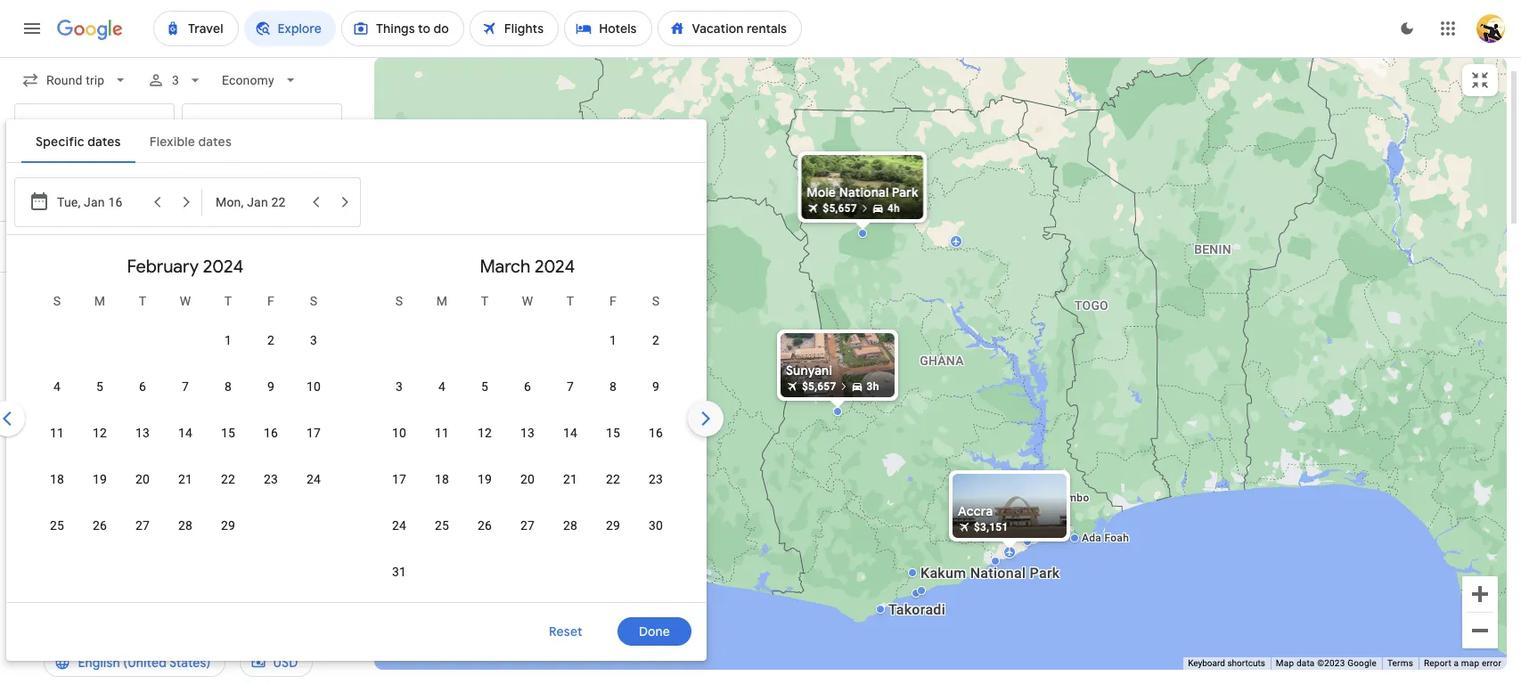 Task type: describe. For each thing, give the bounding box(es) containing it.
keyboard
[[1188, 659, 1225, 668]]

17 for sun, mar 17 "element"
[[392, 472, 406, 487]]

1 horizontal spatial 17 button
[[378, 458, 421, 501]]

0 horizontal spatial 17 button
[[292, 412, 335, 454]]

11 for "mon, mar 11" element
[[435, 426, 449, 440]]

3 hours text field
[[866, 380, 879, 393]]

3 inside popup button
[[172, 73, 179, 87]]

28 for the thu, mar 28 element
[[563, 519, 577, 533]]

1 vertical spatial min
[[266, 519, 284, 531]]

18 for sun, feb 18 element
[[50, 472, 64, 487]]

30 button
[[634, 504, 677, 547]]

tue, mar 12 element
[[478, 424, 492, 442]]

reset button
[[527, 618, 603, 646]]

0 horizontal spatial national
[[189, 459, 245, 477]]

20 left thu, mar 21 element
[[520, 472, 535, 487]]

row containing 17
[[378, 456, 677, 503]]

1 horizontal spatial park
[[891, 184, 918, 200]]

13 for tue, feb 13 element
[[135, 426, 150, 440]]

sat, mar 9 element
[[652, 378, 659, 396]]

usd button
[[239, 642, 312, 684]]

done button
[[618, 618, 691, 646]]

20 left usd at left
[[250, 651, 263, 663]]

mon, feb 5 element
[[96, 378, 103, 396]]

2 inside february 2024 row group
[[267, 333, 274, 348]]

20 right states)
[[222, 651, 234, 663]]

1 14 button from the left
[[164, 412, 207, 454]]

2 right tue, feb 27 element
[[175, 519, 181, 531]]

togo
[[1074, 299, 1108, 313]]

sun, feb 11 element
[[50, 424, 64, 442]]

sun, mar 3 element
[[396, 378, 403, 396]]

february
[[127, 256, 199, 278]]

16 for sat, mar 16 element
[[649, 426, 663, 440]]

3151 US dollars text field
[[292, 368, 327, 386]]

f for march 2024
[[610, 294, 617, 308]]

0 vertical spatial kakum national park
[[140, 459, 278, 477]]

wed, mar 13 element
[[520, 424, 535, 442]]

1 5 button from the left
[[78, 365, 121, 408]]

about these results
[[223, 288, 320, 300]]

13 for wed, mar 13 element
[[520, 426, 535, 440]]

2 vertical spatial 20 hr 20 min
[[222, 651, 284, 663]]

1 23 button from the left
[[250, 458, 292, 501]]

2 26 button from the left
[[463, 504, 506, 547]]

foah
[[1104, 532, 1129, 544]]

2 9 button from the left
[[634, 365, 677, 408]]

31
[[392, 565, 406, 579]]

tue, mar 5 element
[[481, 378, 488, 396]]

usd
[[273, 655, 298, 671]]

0 vertical spatial min
[[308, 387, 327, 399]]

1 4 button from the left
[[36, 365, 78, 408]]

1 19 button from the left
[[78, 458, 121, 501]]

keyboard shortcuts button
[[1188, 658, 1265, 670]]

18 for mon, mar 18 element at bottom left
[[435, 472, 449, 487]]

row containing 10
[[378, 410, 677, 456]]

$5,657 for sunyani
[[802, 380, 836, 393]]

2 vertical spatial hr
[[237, 651, 247, 663]]

0 vertical spatial 3 button
[[292, 319, 335, 362]]

9 for "fri, feb 9" element
[[267, 380, 274, 394]]

0 vertical spatial 2 stops
[[217, 387, 254, 399]]

3 s from the left
[[395, 294, 403, 308]]

fri, mar 22 element
[[606, 471, 620, 488]]

$5,657 for mole national park
[[822, 202, 857, 215]]

cape coast
[[140, 591, 218, 609]]

2024 for march 2024
[[535, 256, 575, 278]]

march 2024
[[480, 256, 575, 278]]

26 for mon, feb 26 element
[[93, 519, 107, 533]]

sun, mar 24 element
[[392, 517, 406, 535]]

february 2024 row group
[[14, 242, 356, 595]]

1 27 button from the left
[[121, 504, 164, 547]]

1 horizontal spatial 24 button
[[378, 504, 421, 547]]

15 for thu, feb 15 element
[[221, 426, 235, 440]]

8 for thu, feb 8 element
[[225, 380, 232, 394]]

mon, mar 4 element
[[438, 378, 446, 396]]

sat, feb 24 element
[[306, 471, 321, 488]]

w for february
[[180, 294, 191, 308]]

row containing 25
[[36, 503, 250, 549]]

march
[[480, 256, 530, 278]]

aburi
[[1017, 526, 1044, 538]]

row containing 11
[[36, 410, 335, 456]]

11 for sun, feb 11 element on the bottom left of the page
[[50, 426, 64, 440]]

1 vertical spatial stops
[[184, 519, 212, 531]]

18 button inside march 2024 row group
[[421, 458, 463, 501]]

20 left sat, feb 10 element at the left
[[293, 387, 305, 399]]

map data ©2023 google
[[1276, 659, 1377, 668]]

tue, feb 6 element
[[139, 378, 146, 396]]

28 for wed, feb 28 element
[[178, 519, 193, 533]]

$3,151 for $3,151 text field
[[974, 521, 1008, 534]]

fri, mar 29 element
[[606, 517, 620, 535]]

accra
[[957, 503, 993, 520]]

12 for tue, mar 12 element
[[478, 426, 492, 440]]

19 for the tue, mar 19 element
[[478, 472, 492, 487]]

20 up fri, feb 16 'element'
[[264, 387, 277, 399]]

4 hours text field
[[315, 650, 327, 664]]

3151 US dollars text field
[[974, 521, 1008, 534]]

mole
[[806, 184, 836, 200]]

3 t from the left
[[481, 294, 489, 308]]

wed, mar 27 element
[[520, 517, 535, 535]]

2 4 button from the left
[[421, 365, 463, 408]]

1 vertical spatial 2 stops
[[175, 519, 212, 531]]

2 13 button from the left
[[506, 412, 549, 454]]

12 button inside february 2024 row group
[[78, 412, 121, 454]]

31 button
[[378, 551, 421, 593]]

27 for tue, feb 27 element
[[135, 519, 150, 533]]

(united
[[123, 655, 167, 671]]

data
[[1296, 659, 1315, 668]]

0 vertical spatial hr
[[280, 387, 290, 399]]

132 US dollars text field
[[300, 671, 327, 684]]

1 20 button from the left
[[121, 458, 164, 501]]

terms
[[1387, 659, 1413, 668]]

next image
[[684, 397, 727, 440]]

1 vertical spatial park
[[248, 459, 278, 477]]

sat, mar 2 element
[[652, 331, 659, 349]]

2 14 button from the left
[[549, 412, 592, 454]]

2 vertical spatial min
[[266, 651, 284, 663]]

kakum national park inside 'map' 'region'
[[920, 565, 1060, 582]]

1 vertical spatial 20 hr 20 min
[[222, 519, 284, 531]]

2 22 button from the left
[[592, 458, 634, 501]]

8 for fri, mar 8 element
[[609, 380, 617, 394]]

2 21 button from the left
[[549, 458, 592, 501]]

mon, mar 25 element
[[435, 517, 449, 535]]

22 for thu, feb 22 element
[[221, 472, 235, 487]]

5657 US dollars text field
[[802, 380, 836, 393]]

20 right mon, feb 19 element
[[135, 472, 150, 487]]

6 for wed, mar 6 element
[[524, 380, 531, 394]]

11 button inside march 2024 row group
[[421, 412, 463, 454]]

20 right the thu, feb 29 element
[[250, 519, 263, 531]]

2 6 button from the left
[[506, 365, 549, 408]]

1 for march 2024
[[609, 333, 617, 348]]

25 for "sun, feb 25" "element"
[[50, 519, 64, 533]]

sat, mar 30 element
[[649, 517, 663, 535]]

states)
[[169, 655, 211, 671]]

1 26 button from the left
[[78, 504, 121, 547]]

0 vertical spatial stops
[[226, 387, 254, 399]]

row containing 18
[[36, 456, 335, 503]]

benin
[[1194, 242, 1231, 257]]

1 horizontal spatial 10 button
[[378, 412, 421, 454]]

2 7 button from the left
[[549, 365, 592, 408]]

keyboard shortcuts
[[1188, 659, 1265, 668]]

wed, feb 21 element
[[178, 471, 193, 488]]

about
[[223, 288, 252, 300]]

fri, mar 15 element
[[606, 424, 620, 442]]

mon, mar 11 element
[[435, 424, 449, 442]]

sunyani
[[786, 363, 832, 379]]

shortcuts
[[1227, 659, 1265, 668]]

2 right the (united at the left of page
[[175, 651, 181, 663]]

coast
[[178, 591, 218, 609]]

21 for wed, feb 21 element
[[178, 472, 193, 487]]

4h for 4 hours text box on the right top of the page
[[887, 202, 899, 215]]

english
[[78, 655, 120, 671]]

1 28 button from the left
[[164, 504, 207, 547]]

0 vertical spatial 20 hr 20 min
[[264, 387, 327, 399]]

wed, feb 14 element
[[178, 424, 193, 442]]

fri, mar 8 element
[[609, 378, 617, 396]]

20 right wed, feb 28 element
[[222, 519, 234, 531]]

sat, feb 10 element
[[306, 378, 321, 396]]

2 vertical spatial park
[[1029, 565, 1060, 582]]

2 vertical spatial stops
[[184, 651, 212, 663]]

ada
[[1081, 532, 1101, 544]]

3h
[[866, 380, 879, 393]]

sun, mar 17 element
[[392, 471, 406, 488]]

1 button for march 2024
[[592, 319, 634, 362]]

mon, feb 19 element
[[93, 471, 107, 488]]

1 button for february 2024
[[207, 319, 250, 362]]

terms link
[[1387, 659, 1413, 668]]

tue, mar 26 element
[[478, 517, 492, 535]]

11 button inside february 2024 row group
[[36, 412, 78, 454]]

7 for thu, mar 7 element
[[567, 380, 574, 394]]

row down about these results
[[207, 310, 335, 364]]

14 for the wed, feb 14 element on the bottom of the page
[[178, 426, 193, 440]]

wed, mar 6 element
[[524, 378, 531, 396]]

25 for mon, mar 25 element
[[435, 519, 449, 533]]

1 for february 2024
[[225, 333, 232, 348]]

©2023
[[1317, 659, 1345, 668]]

1 6 button from the left
[[121, 365, 164, 408]]

1 25 button from the left
[[36, 504, 78, 547]]

2 16 button from the left
[[634, 412, 677, 454]]

1 22 button from the left
[[207, 458, 250, 501]]

2 23 button from the left
[[634, 458, 677, 501]]

26 for tue, mar 26 'element'
[[478, 519, 492, 533]]

grid inside filters form
[[14, 242, 699, 613]]

previous image
[[0, 397, 29, 440]]

2 t from the left
[[224, 294, 232, 308]]

1 vertical spatial hr
[[237, 519, 247, 531]]

19 for mon, feb 19 element
[[93, 472, 107, 487]]

m for march 2024
[[436, 294, 448, 308]]

23 for fri, feb 23 element
[[264, 472, 278, 487]]

1 21 button from the left
[[164, 458, 207, 501]]

4h for 4h text box
[[315, 651, 327, 663]]



Task type: locate. For each thing, give the bounding box(es) containing it.
0 horizontal spatial $3,151
[[292, 369, 327, 385]]

16 right fri, mar 15 element
[[649, 426, 663, 440]]

s up sat, feb 3 "element" at the left
[[310, 294, 317, 308]]

1 horizontal spatial 21 button
[[549, 458, 592, 501]]

2024 inside march 2024 row group
[[535, 256, 575, 278]]

1 horizontal spatial 5 button
[[463, 365, 506, 408]]

4h down mole national park
[[887, 202, 899, 215]]

22 inside february 2024 row group
[[221, 472, 235, 487]]

29 button right wed, feb 28 element
[[207, 504, 250, 547]]

20 button right mon, feb 19 element
[[121, 458, 164, 501]]

1 horizontal spatial 15 button
[[592, 412, 634, 454]]

2 w from the left
[[522, 294, 533, 308]]

kakum down tue, feb 13 element
[[140, 459, 186, 477]]

1 vertical spatial 10 button
[[378, 412, 421, 454]]

1 horizontal spatial 3 button
[[378, 365, 421, 408]]

14 right wed, mar 13 element
[[563, 426, 577, 440]]

loading results progress bar
[[0, 57, 1521, 61]]

1 vertical spatial 3 button
[[378, 365, 421, 408]]

6 right tue, mar 5 element
[[524, 380, 531, 394]]

12
[[93, 426, 107, 440], [478, 426, 492, 440]]

23
[[264, 472, 278, 487], [649, 472, 663, 487]]

0 horizontal spatial 6
[[139, 380, 146, 394]]

17 button
[[292, 412, 335, 454], [378, 458, 421, 501]]

2 8 button from the left
[[592, 365, 634, 408]]

stops
[[226, 387, 254, 399], [184, 519, 212, 531], [184, 651, 212, 663]]

0 horizontal spatial 15
[[221, 426, 235, 440]]

1 27 from the left
[[135, 519, 150, 533]]

8 inside march 2024 row group
[[609, 380, 617, 394]]

16 for fri, feb 16 'element'
[[264, 426, 278, 440]]

27 inside march 2024 row group
[[520, 519, 535, 533]]

13 button right tue, mar 12 element
[[506, 412, 549, 454]]

2 inside march 2024 row group
[[652, 333, 659, 348]]

23 right fri, mar 22 element
[[649, 472, 663, 487]]

28 button
[[164, 504, 207, 547], [549, 504, 592, 547]]

s up sun, feb 4 element
[[53, 294, 61, 308]]

tue, feb 20 element
[[135, 471, 150, 488]]

1 2 button from the left
[[250, 319, 292, 362]]

sun, feb 4 element
[[53, 378, 61, 396]]

0 vertical spatial $5,657
[[822, 202, 857, 215]]

3 inside march 2024 row group
[[396, 380, 403, 394]]

0 horizontal spatial 27
[[135, 519, 150, 533]]

1 horizontal spatial 4 button
[[421, 365, 463, 408]]

21 inside february 2024 row group
[[178, 472, 193, 487]]

1 horizontal spatial 5
[[481, 380, 488, 394]]

2 21 from the left
[[563, 472, 577, 487]]

0 horizontal spatial 8 button
[[207, 365, 250, 408]]

4 left mon, feb 5 element
[[53, 380, 61, 394]]

13 button
[[121, 412, 164, 454], [506, 412, 549, 454]]

22 right wed, feb 21 element
[[221, 472, 235, 487]]

2 11 button from the left
[[421, 412, 463, 454]]

6 button right mon, feb 5 element
[[121, 365, 164, 408]]

30
[[649, 519, 663, 533]]

0 horizontal spatial kakum
[[140, 459, 186, 477]]

1 inside march 2024 row group
[[609, 333, 617, 348]]

22 button right wed, feb 21 element
[[207, 458, 250, 501]]

0 vertical spatial 10 button
[[292, 365, 335, 408]]

w inside march 2024 row group
[[522, 294, 533, 308]]

26 button
[[78, 504, 121, 547], [463, 504, 506, 547]]

0 horizontal spatial 28
[[178, 519, 193, 533]]

0 horizontal spatial 1
[[225, 333, 232, 348]]

0 horizontal spatial 7 button
[[164, 365, 207, 408]]

15 for fri, mar 15 element
[[606, 426, 620, 440]]

1 horizontal spatial 1 button
[[592, 319, 634, 362]]

1 vertical spatial national
[[189, 459, 245, 477]]

1 horizontal spatial 11 button
[[421, 412, 463, 454]]

results
[[286, 288, 320, 300]]

2 18 button from the left
[[421, 458, 463, 501]]

1 horizontal spatial 9
[[652, 380, 659, 394]]

26 left tue, feb 27 element
[[93, 519, 107, 533]]

26
[[93, 519, 107, 533], [478, 519, 492, 533]]

0 horizontal spatial 13
[[135, 426, 150, 440]]

17 for sat, feb 17 element
[[306, 426, 321, 440]]

2 5 button from the left
[[463, 365, 506, 408]]

4 button
[[36, 365, 78, 408], [421, 365, 463, 408]]

2 11 from the left
[[435, 426, 449, 440]]

1 18 button from the left
[[36, 458, 78, 501]]

3 inside february 2024 row group
[[310, 333, 317, 348]]

1 horizontal spatial 13 button
[[506, 412, 549, 454]]

1 horizontal spatial 27
[[520, 519, 535, 533]]

9 button right thu, feb 8 element
[[250, 365, 292, 408]]

2 19 from the left
[[478, 472, 492, 487]]

1 14 from the left
[[178, 426, 193, 440]]

min
[[308, 387, 327, 399], [266, 519, 284, 531], [266, 651, 284, 663]]

1 25 from the left
[[50, 519, 64, 533]]

1 11 from the left
[[50, 426, 64, 440]]

24 button
[[292, 458, 335, 501], [378, 504, 421, 547]]

tue, feb 27 element
[[135, 517, 150, 535]]

4 for mon, mar 4 element
[[438, 380, 446, 394]]

sun, mar 31 element
[[392, 563, 406, 581]]

0 horizontal spatial 13 button
[[121, 412, 164, 454]]

2 4 from the left
[[438, 380, 446, 394]]

4 for sun, feb 4 element
[[53, 380, 61, 394]]

thu, feb 15 element
[[221, 424, 235, 442]]

8 button inside february 2024 row group
[[207, 365, 250, 408]]

2 button
[[250, 319, 292, 362], [634, 319, 677, 362]]

$3,151 for $3,151 text box
[[292, 369, 327, 385]]

19 button right sun, feb 18 element
[[78, 458, 121, 501]]

1 horizontal spatial 11
[[435, 426, 449, 440]]

9 button right fri, mar 8 element
[[634, 365, 677, 408]]

2 stops left the thu, feb 29 element
[[175, 519, 212, 531]]

23 button
[[250, 458, 292, 501], [634, 458, 677, 501]]

1 vertical spatial 24
[[392, 519, 406, 533]]

0 horizontal spatial 2024
[[203, 256, 244, 278]]

17 button right fri, feb 16 'element'
[[292, 412, 335, 454]]

29 for the thu, feb 29 element
[[221, 519, 235, 533]]

6 button right tue, mar 5 element
[[506, 365, 549, 408]]

1 horizontal spatial 24
[[392, 519, 406, 533]]

thu, mar 28 element
[[563, 517, 577, 535]]

report
[[1424, 659, 1451, 668]]

1 15 button from the left
[[207, 412, 250, 454]]

9 right fri, mar 8 element
[[652, 380, 659, 394]]

3 for sat, feb 3 "element" at the left
[[310, 333, 317, 348]]

s up "sat, mar 2" element
[[652, 294, 660, 308]]

2024
[[203, 256, 244, 278], [535, 256, 575, 278]]

2 20 button from the left
[[506, 458, 549, 501]]

4 t from the left
[[566, 294, 574, 308]]

1 horizontal spatial 22
[[606, 472, 620, 487]]

12 left wed, mar 13 element
[[478, 426, 492, 440]]

2 vertical spatial national
[[970, 565, 1025, 582]]

7 button
[[164, 365, 207, 408], [549, 365, 592, 408]]

1 horizontal spatial 3
[[310, 333, 317, 348]]

2 19 button from the left
[[463, 458, 506, 501]]

0 horizontal spatial m
[[94, 294, 105, 308]]

2 28 button from the left
[[549, 504, 592, 547]]

google
[[1347, 659, 1377, 668]]

10 for sat, feb 10 element at the left
[[306, 380, 321, 394]]

7 inside february 2024 row group
[[182, 380, 189, 394]]

9 button
[[250, 365, 292, 408], [634, 365, 677, 408]]

28 right wed, mar 27 element
[[563, 519, 577, 533]]

2 27 from the left
[[520, 519, 535, 533]]

2 25 from the left
[[435, 519, 449, 533]]

29 left 30 button
[[606, 519, 620, 533]]

25 inside march 2024 row group
[[435, 519, 449, 533]]

2 1 button from the left
[[592, 319, 634, 362]]

2 horizontal spatial national
[[970, 565, 1025, 582]]

4 hours text field
[[887, 202, 899, 215]]

12 inside march 2024 row group
[[478, 426, 492, 440]]

14 for thu, mar 14 element
[[563, 426, 577, 440]]

27
[[135, 519, 150, 533], [520, 519, 535, 533]]

row up wed, mar 13 element
[[378, 364, 677, 410]]

7
[[182, 380, 189, 394], [567, 380, 574, 394]]

14 button
[[164, 412, 207, 454], [549, 412, 592, 454]]

w down march 2024
[[522, 294, 533, 308]]

0 horizontal spatial 22 button
[[207, 458, 250, 501]]

1 vertical spatial 24 button
[[378, 504, 421, 547]]

1 12 from the left
[[93, 426, 107, 440]]

9
[[267, 380, 274, 394], [652, 380, 659, 394]]

2024 inside february 2024 row group
[[203, 256, 244, 278]]

1 t from the left
[[139, 294, 146, 308]]

1 7 button from the left
[[164, 365, 207, 408]]

20 button
[[121, 458, 164, 501], [506, 458, 549, 501]]

4h up 132 us dollars text field
[[315, 651, 327, 663]]

2 6 from the left
[[524, 380, 531, 394]]

0 horizontal spatial 1 button
[[207, 319, 250, 362]]

2 12 button from the left
[[463, 412, 506, 454]]

1 horizontal spatial 6
[[524, 380, 531, 394]]

2 vertical spatial 3
[[396, 380, 403, 394]]

Return text field
[[192, 165, 281, 213], [216, 178, 300, 226]]

2024 for february 2024
[[203, 256, 244, 278]]

2 right "thu, feb 1" element
[[267, 333, 274, 348]]

2 stops
[[217, 387, 254, 399], [175, 519, 212, 531], [175, 651, 212, 663]]

1 left fri, feb 2 element
[[225, 333, 232, 348]]

2 29 button from the left
[[592, 504, 634, 547]]

m inside february 2024 row group
[[94, 294, 105, 308]]

mon, feb 26 element
[[93, 517, 107, 535]]

0 vertical spatial park
[[891, 184, 918, 200]]

7 button right the tue, feb 6 element
[[164, 365, 207, 408]]

6
[[139, 380, 146, 394], [524, 380, 531, 394]]

hr right "fri, feb 9" element
[[280, 387, 290, 399]]

2024 right march
[[535, 256, 575, 278]]

8 button right wed, feb 7 element
[[207, 365, 250, 408]]

5 left the tue, feb 6 element
[[96, 380, 103, 394]]

$3,151 inside 'map' 'region'
[[974, 521, 1008, 534]]

29 right wed, feb 28 element
[[221, 519, 235, 533]]

1 1 from the left
[[225, 333, 232, 348]]

english (united states) button
[[44, 642, 225, 684]]

21 left thu, feb 22 element
[[178, 472, 193, 487]]

row down wed, mar 20 element
[[378, 503, 677, 549]]

27 left the thu, mar 28 element
[[520, 519, 535, 533]]

1 horizontal spatial 10
[[392, 426, 406, 440]]

29 inside february 2024 row group
[[221, 519, 235, 533]]

akosombo
[[1035, 492, 1089, 504]]

24 left mon, mar 25 element
[[392, 519, 406, 533]]

wed, mar 20 element
[[520, 471, 535, 488]]

1 vertical spatial 17
[[392, 472, 406, 487]]

27 inside february 2024 row group
[[135, 519, 150, 533]]

12 for the mon, feb 12 element
[[93, 426, 107, 440]]

1 16 from the left
[[264, 426, 278, 440]]

1 9 button from the left
[[250, 365, 292, 408]]

4h inside 'map' 'region'
[[887, 202, 899, 215]]

error
[[1482, 659, 1502, 668]]

row down "tue, feb 20" element
[[36, 503, 250, 549]]

18 inside february 2024 row group
[[50, 472, 64, 487]]

8
[[225, 380, 232, 394], [609, 380, 617, 394]]

1 vertical spatial 4h
[[315, 651, 327, 663]]

25 button left mon, feb 26 element
[[36, 504, 78, 547]]

2 f from the left
[[610, 294, 617, 308]]

0 vertical spatial 10
[[306, 380, 321, 394]]

february 2024
[[127, 256, 244, 278]]

2 left thu, feb 8 element
[[217, 387, 224, 399]]

3 button
[[292, 319, 335, 362], [378, 365, 421, 408]]

thu, mar 14 element
[[563, 424, 577, 442]]

sat, feb 17 element
[[306, 424, 321, 442]]

21 button
[[164, 458, 207, 501], [549, 458, 592, 501]]

1 4 from the left
[[53, 380, 61, 394]]

1 26 from the left
[[93, 519, 107, 533]]

2 26 from the left
[[478, 519, 492, 533]]

24 right fri, feb 23 element
[[306, 472, 321, 487]]

Departure text field
[[57, 165, 139, 213], [57, 178, 142, 226]]

6 for the tue, feb 6 element
[[139, 380, 146, 394]]

9 inside march 2024 row group
[[652, 380, 659, 394]]

1 horizontal spatial kakum national park
[[920, 565, 1060, 582]]

row up wed, feb 28 element
[[36, 456, 335, 503]]

m inside row group
[[436, 294, 448, 308]]

thu, feb 22 element
[[221, 471, 235, 488]]

15 inside march 2024 row group
[[606, 426, 620, 440]]

10
[[306, 380, 321, 394], [392, 426, 406, 440]]

1 f from the left
[[267, 294, 274, 308]]

2 stops right the (united at the left of page
[[175, 651, 212, 663]]

sun, mar 10 element
[[392, 424, 406, 442]]

16 inside march 2024 row group
[[649, 426, 663, 440]]

25 inside february 2024 row group
[[50, 519, 64, 533]]

these
[[255, 288, 283, 300]]

2 23 from the left
[[649, 472, 663, 487]]

2 14 from the left
[[563, 426, 577, 440]]

hr right the thu, feb 29 element
[[237, 519, 247, 531]]

24
[[306, 472, 321, 487], [392, 519, 406, 533]]

26 button right mon, mar 25 element
[[463, 504, 506, 547]]

sat, mar 16 element
[[649, 424, 663, 442]]

1 horizontal spatial 19 button
[[463, 458, 506, 501]]

20 button left thu, mar 21 element
[[506, 458, 549, 501]]

row containing 3
[[378, 364, 677, 410]]

kakum national park down $3,151 text field
[[920, 565, 1060, 582]]

map
[[1276, 659, 1294, 668]]

0 horizontal spatial 29 button
[[207, 504, 250, 547]]

f
[[267, 294, 274, 308], [610, 294, 617, 308]]

15 button right thu, mar 14 element
[[592, 412, 634, 454]]

f left results
[[267, 294, 274, 308]]

1 horizontal spatial 12 button
[[463, 412, 506, 454]]

7 right the tue, feb 6 element
[[182, 380, 189, 394]]

5
[[96, 380, 103, 394], [481, 380, 488, 394]]

0 horizontal spatial 22
[[221, 472, 235, 487]]

fri, feb 16 element
[[264, 424, 278, 442]]

2 9 from the left
[[652, 380, 659, 394]]

1 departure text field from the top
[[57, 165, 139, 213]]

2 15 from the left
[[606, 426, 620, 440]]

1 horizontal spatial 29
[[606, 519, 620, 533]]

0 vertical spatial 24
[[306, 472, 321, 487]]

25 left tue, mar 26 'element'
[[435, 519, 449, 533]]

1 22 from the left
[[221, 472, 235, 487]]

6 button
[[121, 365, 164, 408], [506, 365, 549, 408]]

3 for sun, mar 3 element at bottom
[[396, 380, 403, 394]]

m for february 2024
[[94, 294, 105, 308]]

5 inside february 2024 row group
[[96, 380, 103, 394]]

29
[[221, 519, 235, 533], [606, 519, 620, 533]]

sat, feb 3 element
[[310, 331, 317, 349]]

row up wed, feb 21 element
[[36, 410, 335, 456]]

1 19 from the left
[[93, 472, 107, 487]]

1 13 from the left
[[135, 426, 150, 440]]

row down wed, mar 13 element
[[378, 456, 677, 503]]

1 8 button from the left
[[207, 365, 250, 408]]

4 s from the left
[[652, 294, 660, 308]]

None field
[[14, 64, 137, 96], [215, 64, 307, 96], [14, 64, 137, 96], [215, 64, 307, 96]]

5 inside march 2024 row group
[[481, 380, 488, 394]]

12 button left wed, mar 13 element
[[463, 412, 506, 454]]

26 inside march 2024 row group
[[478, 519, 492, 533]]

ghana
[[919, 354, 963, 368]]

0 vertical spatial 4h
[[887, 202, 899, 215]]

1 vertical spatial $3,151
[[974, 521, 1008, 534]]

11 left the mon, feb 12 element
[[50, 426, 64, 440]]

1 inside february 2024 row group
[[225, 333, 232, 348]]

0 horizontal spatial 26
[[93, 519, 107, 533]]

row up the wed, feb 14 element on the bottom of the page
[[36, 364, 335, 410]]

w inside february 2024 row group
[[180, 294, 191, 308]]

a
[[1454, 659, 1459, 668]]

t
[[139, 294, 146, 308], [224, 294, 232, 308], [481, 294, 489, 308], [566, 294, 574, 308]]

12 button
[[78, 412, 121, 454], [463, 412, 506, 454]]

sun, feb 18 element
[[50, 471, 64, 488]]

17 inside march 2024 row group
[[392, 472, 406, 487]]

1 horizontal spatial m
[[436, 294, 448, 308]]

fri, feb 23 element
[[264, 471, 278, 488]]

13 inside march 2024 row group
[[520, 426, 535, 440]]

21 inside march 2024 row group
[[563, 472, 577, 487]]

thu, feb 8 element
[[225, 378, 232, 396]]

10 inside february 2024 row group
[[306, 380, 321, 394]]

0 horizontal spatial 5 button
[[78, 365, 121, 408]]

4 button left mon, feb 5 element
[[36, 365, 78, 408]]

19 right sun, feb 18 element
[[93, 472, 107, 487]]

wed, feb 7 element
[[182, 378, 189, 396]]

2 button for march 2024
[[634, 319, 677, 362]]

16
[[264, 426, 278, 440], [649, 426, 663, 440]]

29 inside march 2024 row group
[[606, 519, 620, 533]]

national down thu, feb 15 element
[[189, 459, 245, 477]]

1 horizontal spatial f
[[610, 294, 617, 308]]

11 button
[[36, 412, 78, 454], [421, 412, 463, 454]]

ada foah
[[1081, 532, 1129, 544]]

1 12 button from the left
[[78, 412, 121, 454]]

22 for fri, mar 22 element
[[606, 472, 620, 487]]

mon, feb 12 element
[[93, 424, 107, 442]]

15 right the wed, feb 14 element on the bottom of the page
[[221, 426, 235, 440]]

row containing 24
[[378, 503, 677, 549]]

28 inside february 2024 row group
[[178, 519, 193, 533]]

0 horizontal spatial 3 button
[[292, 319, 335, 362]]

row
[[207, 310, 335, 364], [592, 310, 677, 364], [36, 364, 335, 410], [378, 364, 677, 410], [36, 410, 335, 456], [378, 410, 677, 456], [36, 456, 335, 503], [378, 456, 677, 503], [36, 503, 250, 549], [378, 503, 677, 549]]

wed, feb 28 element
[[178, 517, 193, 535]]

2 departure text field from the top
[[57, 178, 142, 226]]

4 button left tue, mar 5 element
[[421, 365, 463, 408]]

2 12 from the left
[[478, 426, 492, 440]]

15 inside february 2024 row group
[[221, 426, 235, 440]]

$3,151
[[292, 369, 327, 385], [974, 521, 1008, 534]]

0 vertical spatial $3,151
[[292, 369, 327, 385]]

29 for fri, mar 29 element at the left
[[606, 519, 620, 533]]

fri, feb 9 element
[[267, 378, 274, 396]]

1 vertical spatial kakum
[[920, 565, 966, 582]]

0 horizontal spatial 14 button
[[164, 412, 207, 454]]

29 button left 30
[[592, 504, 634, 547]]

14
[[178, 426, 193, 440], [563, 426, 577, 440]]

m
[[94, 294, 105, 308], [436, 294, 448, 308]]

english (united states)
[[78, 655, 211, 671]]

9 inside february 2024 row group
[[267, 380, 274, 394]]

2 18 from the left
[[435, 472, 449, 487]]

6 inside march 2024 row group
[[524, 380, 531, 394]]

takoradi
[[888, 601, 945, 618]]

14 inside february 2024 row group
[[178, 426, 193, 440]]

2 15 button from the left
[[592, 412, 634, 454]]

15
[[221, 426, 235, 440], [606, 426, 620, 440]]

14 inside march 2024 row group
[[563, 426, 577, 440]]

mole national park
[[806, 184, 918, 200]]

sun, feb 25 element
[[50, 517, 64, 535]]

28 button right tue, feb 27 element
[[164, 504, 207, 547]]

22 button
[[207, 458, 250, 501], [592, 458, 634, 501]]

0 horizontal spatial 25
[[50, 519, 64, 533]]

report a map error link
[[1424, 659, 1502, 668]]

0 horizontal spatial 20 button
[[121, 458, 164, 501]]

0 horizontal spatial 25 button
[[36, 504, 78, 547]]

23 right thu, feb 22 element
[[264, 472, 278, 487]]

kakum up "takoradi"
[[920, 565, 966, 582]]

1 29 from the left
[[221, 519, 235, 533]]

1 13 button from the left
[[121, 412, 164, 454]]

2 vertical spatial 2 stops
[[175, 651, 212, 663]]

thu, mar 21 element
[[563, 471, 577, 488]]

10 inside march 2024 row group
[[392, 426, 406, 440]]

hr left usd at left
[[237, 651, 247, 663]]

2 29 from the left
[[606, 519, 620, 533]]

5657 US dollars text field
[[822, 202, 857, 215]]

21 for thu, mar 21 element
[[563, 472, 577, 487]]

march 2024 row group
[[356, 242, 699, 595]]

11 inside february 2024 row group
[[50, 426, 64, 440]]

15 button right the wed, feb 14 element on the bottom of the page
[[207, 412, 250, 454]]

0 horizontal spatial f
[[267, 294, 274, 308]]

0 vertical spatial 24 button
[[292, 458, 335, 501]]

1 15 from the left
[[221, 426, 235, 440]]

27 button left the thu, mar 28 element
[[506, 504, 549, 547]]

0 horizontal spatial 3
[[172, 73, 179, 87]]

2 25 button from the left
[[421, 504, 463, 547]]

24 for sat, feb 24 element
[[306, 472, 321, 487]]

0 horizontal spatial 24 button
[[292, 458, 335, 501]]

28 inside march 2024 row group
[[563, 519, 577, 533]]

26 inside february 2024 row group
[[93, 519, 107, 533]]

report a map error
[[1424, 659, 1502, 668]]

1 21 from the left
[[178, 472, 193, 487]]

23 for sat, mar 23 element
[[649, 472, 663, 487]]

27 for wed, mar 27 element
[[520, 519, 535, 533]]

2 8 from the left
[[609, 380, 617, 394]]

grid containing february 2024
[[14, 242, 699, 613]]

11 inside march 2024 row group
[[435, 426, 449, 440]]

17 left mon, mar 18 element at bottom left
[[392, 472, 406, 487]]

hr
[[280, 387, 290, 399], [237, 519, 247, 531], [237, 651, 247, 663]]

7 for wed, feb 7 element
[[182, 380, 189, 394]]

s
[[53, 294, 61, 308], [310, 294, 317, 308], [395, 294, 403, 308], [652, 294, 660, 308]]

park up 4 hours text box on the right top of the page
[[891, 184, 918, 200]]

kakum national park down thu, feb 15 element
[[140, 459, 278, 477]]

19 button right mon, mar 18 element at bottom left
[[463, 458, 506, 501]]

1 23 from the left
[[264, 472, 278, 487]]

1 button
[[207, 319, 250, 362], [592, 319, 634, 362]]

park
[[891, 184, 918, 200], [248, 459, 278, 477], [1029, 565, 1060, 582]]

9 left $3,151 text box
[[267, 380, 274, 394]]

18
[[50, 472, 64, 487], [435, 472, 449, 487]]

1 8 from the left
[[225, 380, 232, 394]]

1 horizontal spatial 6 button
[[506, 365, 549, 408]]

5 button left wed, mar 6 element
[[463, 365, 506, 408]]

2 button for february 2024
[[250, 319, 292, 362]]

5 for tue, mar 5 element
[[481, 380, 488, 394]]

cape
[[140, 591, 175, 609]]

12 inside february 2024 row group
[[93, 426, 107, 440]]

1 29 button from the left
[[207, 504, 250, 547]]

1 horizontal spatial 28 button
[[549, 504, 592, 547]]

0 horizontal spatial 8
[[225, 380, 232, 394]]

8 inside february 2024 row group
[[225, 380, 232, 394]]

2
[[267, 333, 274, 348], [652, 333, 659, 348], [217, 387, 224, 399], [175, 519, 181, 531], [175, 651, 181, 663]]

19 inside february 2024 row group
[[93, 472, 107, 487]]

1 1 button from the left
[[207, 319, 250, 362]]

thu, mar 7 element
[[567, 378, 574, 396]]

1 16 button from the left
[[250, 412, 292, 454]]

2 5 from the left
[[481, 380, 488, 394]]

1
[[225, 333, 232, 348], [609, 333, 617, 348]]

f inside february 2024 row group
[[267, 294, 274, 308]]

kakum inside 'map' 'region'
[[920, 565, 966, 582]]

16 inside february 2024 row group
[[264, 426, 278, 440]]

done
[[639, 624, 670, 640]]

1 horizontal spatial national
[[839, 184, 888, 200]]

5 for mon, feb 5 element
[[96, 380, 103, 394]]

f inside march 2024 row group
[[610, 294, 617, 308]]

change appearance image
[[1386, 7, 1428, 50]]

1 horizontal spatial 14 button
[[549, 412, 592, 454]]

1 vertical spatial 3
[[310, 333, 317, 348]]

1 horizontal spatial 23 button
[[634, 458, 677, 501]]

1 horizontal spatial 16 button
[[634, 412, 677, 454]]

0 horizontal spatial 12 button
[[78, 412, 121, 454]]

13
[[135, 426, 150, 440], [520, 426, 535, 440]]

w for march
[[522, 294, 533, 308]]

view smaller map image
[[1469, 70, 1491, 91]]

0 horizontal spatial 2 button
[[250, 319, 292, 362]]

national
[[839, 184, 888, 200], [189, 459, 245, 477], [970, 565, 1025, 582]]

26 right mon, mar 25 element
[[478, 519, 492, 533]]

27 button left wed, feb 28 element
[[121, 504, 164, 547]]

1 horizontal spatial kakum
[[920, 565, 966, 582]]

23 inside february 2024 row group
[[264, 472, 278, 487]]

row up wed, mar 20 element
[[378, 410, 677, 456]]

7 inside march 2024 row group
[[567, 380, 574, 394]]

8 button
[[207, 365, 250, 408], [592, 365, 634, 408]]

t up "thu, feb 1" element
[[224, 294, 232, 308]]

3 button
[[140, 59, 212, 102]]

2 7 from the left
[[567, 380, 574, 394]]

1 2024 from the left
[[203, 256, 244, 278]]

grid
[[14, 242, 699, 613]]

22
[[221, 472, 235, 487], [606, 472, 620, 487]]

1 horizontal spatial 19
[[478, 472, 492, 487]]

24 for sun, mar 24 element
[[392, 519, 406, 533]]

10 button
[[292, 365, 335, 408], [378, 412, 421, 454]]

11 button left the mon, feb 12 element
[[36, 412, 78, 454]]

2 27 button from the left
[[506, 504, 549, 547]]

f for february 2024
[[267, 294, 274, 308]]

2 s from the left
[[310, 294, 317, 308]]

22 inside march 2024 row group
[[606, 472, 620, 487]]

main menu image
[[21, 18, 43, 39]]

1 s from the left
[[53, 294, 61, 308]]

17 right fri, feb 16 'element'
[[306, 426, 321, 440]]

10 for sun, mar 10 element
[[392, 426, 406, 440]]

mon, mar 18 element
[[435, 471, 449, 488]]

0 horizontal spatial 10
[[306, 380, 321, 394]]

0 horizontal spatial 17
[[306, 426, 321, 440]]

6 inside february 2024 row group
[[139, 380, 146, 394]]

0 horizontal spatial 9 button
[[250, 365, 292, 408]]

18 left the tue, mar 19 element
[[435, 472, 449, 487]]

18 button inside february 2024 row group
[[36, 458, 78, 501]]

10 button left "mon, mar 11" element
[[378, 412, 421, 454]]

16 button
[[250, 412, 292, 454], [634, 412, 677, 454]]

9 for sat, mar 9 element
[[652, 380, 659, 394]]

11
[[50, 426, 64, 440], [435, 426, 449, 440]]

tue, feb 13 element
[[135, 424, 150, 442]]

8 right thu, mar 7 element
[[609, 380, 617, 394]]

fri, feb 2 element
[[267, 331, 274, 349]]

21
[[178, 472, 193, 487], [563, 472, 577, 487]]

1 horizontal spatial 4h
[[887, 202, 899, 215]]

0 horizontal spatial 9
[[267, 380, 274, 394]]

2 m from the left
[[436, 294, 448, 308]]

row containing 4
[[36, 364, 335, 410]]

fri, mar 1 element
[[609, 331, 617, 349]]

1 w from the left
[[180, 294, 191, 308]]

thu, feb 1 element
[[225, 331, 232, 349]]

18 inside march 2024 row group
[[435, 472, 449, 487]]

1 m from the left
[[94, 294, 105, 308]]

23 inside march 2024 row group
[[649, 472, 663, 487]]

tue, mar 19 element
[[478, 471, 492, 488]]

2 28 from the left
[[563, 519, 577, 533]]

13 inside february 2024 row group
[[135, 426, 150, 440]]

8 right wed, feb 7 element
[[225, 380, 232, 394]]

1 9 from the left
[[267, 380, 274, 394]]

row up sat, mar 9 element
[[592, 310, 677, 364]]

29 button
[[207, 504, 250, 547], [592, 504, 634, 547]]

5 button
[[78, 365, 121, 408], [463, 365, 506, 408]]

map
[[1461, 659, 1479, 668]]

1 11 button from the left
[[36, 412, 78, 454]]

18 button
[[36, 458, 78, 501], [421, 458, 463, 501]]

map region
[[340, 0, 1521, 684]]

17 inside february 2024 row group
[[306, 426, 321, 440]]

1 6 from the left
[[139, 380, 146, 394]]

0 horizontal spatial 28 button
[[164, 504, 207, 547]]

14 button right tue, feb 13 element
[[164, 412, 207, 454]]

2 2 button from the left
[[634, 319, 677, 362]]

0 horizontal spatial 14
[[178, 426, 193, 440]]

reset
[[548, 624, 582, 640]]

1 horizontal spatial 2 button
[[634, 319, 677, 362]]

19 inside march 2024 row group
[[478, 472, 492, 487]]

5 button left the tue, feb 6 element
[[78, 365, 121, 408]]

0 vertical spatial kakum
[[140, 459, 186, 477]]

park down fri, feb 16 'element'
[[248, 459, 278, 477]]

filters form
[[0, 57, 727, 661]]

4h
[[887, 202, 899, 215], [315, 651, 327, 663]]

1 5 from the left
[[96, 380, 103, 394]]

2 13 from the left
[[520, 426, 535, 440]]

thu, feb 29 element
[[221, 517, 235, 535]]

sat, mar 23 element
[[649, 471, 663, 488]]

19 button
[[78, 458, 121, 501], [463, 458, 506, 501]]

23 button right fri, mar 22 element
[[634, 458, 677, 501]]



Task type: vqa. For each thing, say whether or not it's contained in the screenshot.


